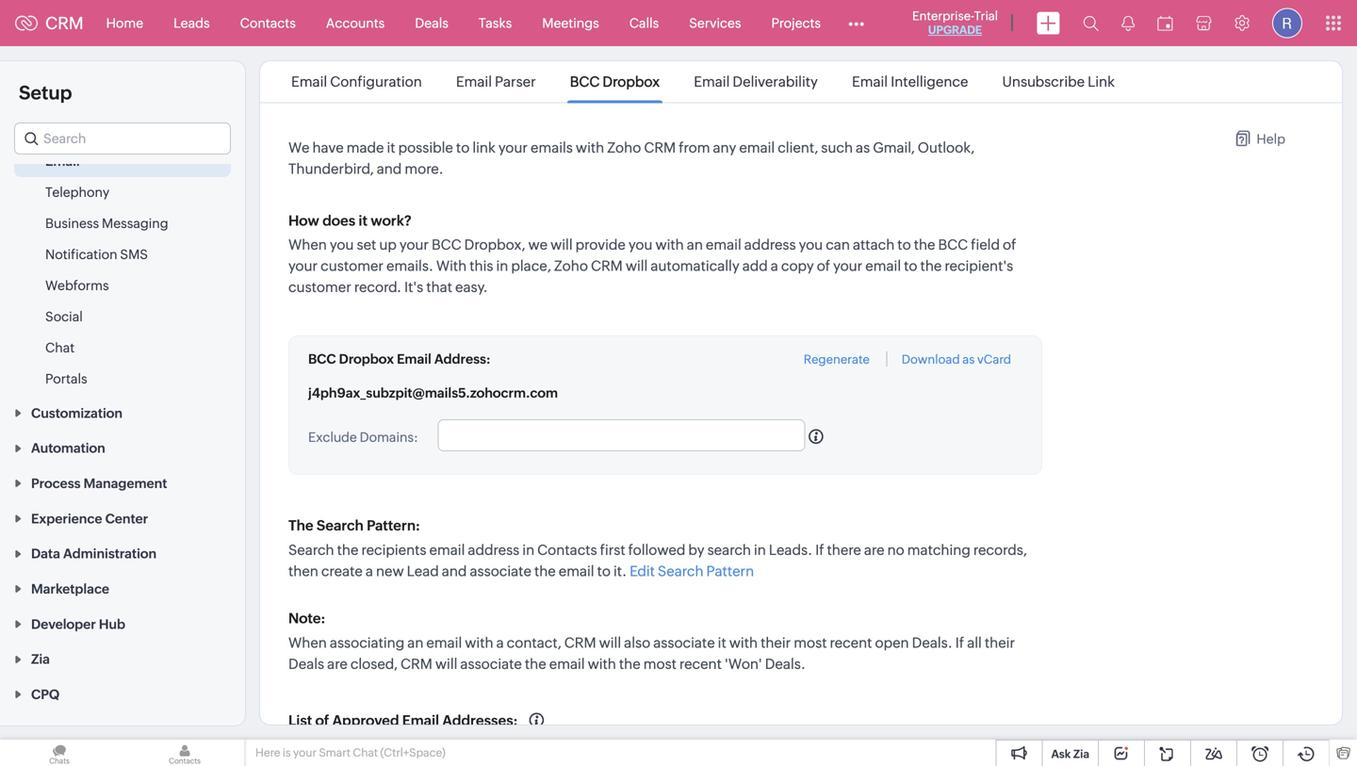 Task type: describe. For each thing, give the bounding box(es) containing it.
that
[[426, 279, 452, 295]]

calls
[[629, 16, 659, 31]]

such
[[821, 139, 853, 156]]

social link
[[45, 307, 83, 326]]

business messaging link
[[45, 214, 168, 233]]

if inside note: when associating an email with a contact, crm will also associate it with their most recent open deals. if all their deals are closed, crm will associate the email with the most recent 'won' deals.
[[955, 635, 964, 651]]

set
[[357, 237, 376, 253]]

email left "it."
[[559, 563, 594, 580]]

webforms link
[[45, 276, 109, 295]]

we have made it possible to link your emails with zoho crm from any email client, such as gmail, outlook, thunderbird, and more.
[[288, 139, 975, 177]]

also
[[624, 635, 650, 651]]

crm right closed,
[[401, 656, 432, 672]]

bcc dropbox
[[570, 74, 660, 90]]

link
[[472, 139, 496, 156]]

projects
[[771, 16, 821, 31]]

help
[[1257, 131, 1286, 147]]

chats image
[[0, 740, 119, 766]]

profile image
[[1272, 8, 1303, 38]]

deliverability
[[733, 74, 818, 90]]

email for email intelligence
[[852, 74, 888, 90]]

2 you from the left
[[629, 237, 653, 253]]

1 vertical spatial associate
[[653, 635, 715, 651]]

email configuration
[[291, 74, 422, 90]]

region containing email
[[0, 146, 245, 395]]

home
[[106, 16, 143, 31]]

followed
[[628, 542, 686, 558]]

developer
[[31, 617, 96, 632]]

email down lead
[[426, 635, 462, 651]]

the search pattern:
[[288, 517, 420, 534]]

address inside when you set up your bcc dropbox, we will provide you with an email address you can attach to the bcc field of your customer emails. with this in place, zoho crm will automatically add a copy of your email to the recipient's customer record. it's that easy.
[[744, 237, 796, 253]]

email intelligence link
[[849, 74, 971, 90]]

process management
[[31, 476, 167, 491]]

more.
[[405, 161, 443, 177]]

the up the contact,
[[534, 563, 556, 580]]

create
[[321, 563, 363, 580]]

pattern:
[[367, 517, 420, 534]]

records,
[[973, 542, 1027, 558]]

email for email
[[45, 154, 80, 169]]

1 vertical spatial recent
[[680, 656, 722, 672]]

email up lead
[[429, 542, 465, 558]]

logo image
[[15, 16, 38, 31]]

it inside we have made it possible to link your emails with zoho crm from any email client, such as gmail, outlook, thunderbird, and more.
[[387, 139, 395, 156]]

Search text field
[[15, 123, 230, 154]]

first
[[600, 542, 625, 558]]

tasks
[[479, 16, 512, 31]]

copy
[[781, 258, 814, 274]]

new
[[376, 563, 404, 580]]

list containing email configuration
[[274, 61, 1132, 102]]

webforms
[[45, 278, 109, 293]]

crm inside we have made it possible to link your emails with zoho crm from any email client, such as gmail, outlook, thunderbird, and more.
[[644, 139, 676, 156]]

0 vertical spatial customer
[[321, 258, 384, 274]]

j4ph9ax_subzpit@mails5.zohocrm.com
[[308, 385, 558, 401]]

emails.
[[386, 258, 433, 274]]

telephony
[[45, 185, 109, 200]]

are inside search the recipients email address in contacts first followed by search in leads. if there are no matching records, then create a new lead and associate the email to it.
[[864, 542, 885, 558]]

pattern
[[706, 563, 754, 580]]

contacts inside contacts link
[[240, 16, 296, 31]]

services link
[[674, 0, 756, 46]]

search image
[[1083, 15, 1099, 31]]

1 vertical spatial chat
[[353, 746, 378, 759]]

download
[[902, 352, 960, 367]]

address inside search the recipients email address in contacts first followed by search in leads. if there are no matching records, then create a new lead and associate the email to it.
[[468, 542, 520, 558]]

search the recipients email address in contacts first followed by search in leads. if there are no matching records, then create a new lead and associate the email to it.
[[288, 542, 1027, 580]]

crm right the logo
[[45, 13, 83, 33]]

email down attach
[[865, 258, 901, 274]]

contacts inside search the recipients email address in contacts first followed by search in leads. if there are no matching records, then create a new lead and associate the email to it.
[[537, 542, 597, 558]]

will down provide
[[626, 258, 648, 274]]

email up (ctrl+space)
[[402, 713, 439, 729]]

zoho inside when you set up your bcc dropbox, we will provide you with an email address you can attach to the bcc field of your customer emails. with this in place, zoho crm will automatically add a copy of your email to the recipient's customer record. it's that easy.
[[554, 258, 588, 274]]

vcard
[[977, 352, 1011, 367]]

there
[[827, 542, 861, 558]]

search for edit
[[658, 563, 704, 580]]

and inside we have made it possible to link your emails with zoho crm from any email client, such as gmail, outlook, thunderbird, and more.
[[377, 161, 402, 177]]

it inside note: when associating an email with a contact, crm will also associate it with their most recent open deals. if all their deals are closed, crm will associate the email with the most recent 'won' deals.
[[718, 635, 726, 651]]

developer hub button
[[0, 606, 245, 641]]

dropbox for bcc dropbox email address:
[[339, 352, 394, 367]]

list of approved email addresses:
[[288, 713, 518, 729]]

1 horizontal spatial of
[[817, 258, 830, 274]]

3 you from the left
[[799, 237, 823, 253]]

a inside note: when associating an email with a contact, crm will also associate it with their most recent open deals. if all their deals are closed, crm will associate the email with the most recent 'won' deals.
[[496, 635, 504, 651]]

this
[[470, 258, 493, 274]]

data administration button
[[0, 536, 245, 571]]

dropbox,
[[464, 237, 525, 253]]

accounts
[[326, 16, 385, 31]]

automatically
[[651, 258, 740, 274]]

setup
[[19, 82, 72, 104]]

smart
[[319, 746, 351, 759]]

in inside when you set up your bcc dropbox, we will provide you with an email address you can attach to the bcc field of your customer emails. with this in place, zoho crm will automatically add a copy of your email to the recipient's customer record. it's that easy.
[[496, 258, 508, 274]]

lead
[[407, 563, 439, 580]]

no
[[887, 542, 905, 558]]

1 vertical spatial as
[[962, 352, 975, 367]]

regenerate
[[804, 352, 870, 367]]

enterprise-
[[912, 9, 974, 23]]

when inside note: when associating an email with a contact, crm will also associate it with their most recent open deals. if all their deals are closed, crm will associate the email with the most recent 'won' deals.
[[288, 635, 327, 651]]

to right attach
[[898, 237, 911, 253]]

signals image
[[1122, 15, 1135, 31]]

home link
[[91, 0, 158, 46]]

and inside search the recipients email address in contacts first followed by search in leads. if there are no matching records, then create a new lead and associate the email to it.
[[442, 563, 467, 580]]

automation
[[31, 441, 105, 456]]

data administration
[[31, 546, 157, 561]]

portals link
[[45, 369, 87, 388]]

download as vcard
[[902, 352, 1011, 367]]

experience center
[[31, 511, 148, 526]]

notification sms
[[45, 247, 148, 262]]

have
[[312, 139, 344, 156]]

leads.
[[769, 542, 812, 558]]

bcc dropbox link
[[567, 74, 663, 90]]

1 vertical spatial zia
[[1073, 748, 1090, 761]]

bcc up exclude
[[308, 352, 336, 367]]

dropbox for bcc dropbox
[[603, 74, 660, 90]]

experience
[[31, 511, 102, 526]]

if inside search the recipients email address in contacts first followed by search in leads. if there are no matching records, then create a new lead and associate the email to it.
[[815, 542, 824, 558]]

email up automatically
[[706, 237, 741, 253]]

is
[[283, 746, 291, 759]]

email link
[[45, 152, 80, 171]]

attach
[[853, 237, 895, 253]]

search element
[[1072, 0, 1110, 46]]

profile element
[[1261, 0, 1314, 46]]

ask zia
[[1051, 748, 1090, 761]]

1 you from the left
[[330, 237, 354, 253]]

business
[[45, 216, 99, 231]]

sms
[[120, 247, 148, 262]]

deals inside note: when associating an email with a contact, crm will also associate it with their most recent open deals. if all their deals are closed, crm will associate the email with the most recent 'won' deals.
[[288, 656, 324, 672]]

0 horizontal spatial of
[[315, 713, 329, 729]]

0 vertical spatial recent
[[830, 635, 872, 651]]

search
[[707, 542, 751, 558]]

ask
[[1051, 748, 1071, 761]]

possible
[[398, 139, 453, 156]]



Task type: vqa. For each thing, say whether or not it's contained in the screenshot.
'button'
no



Task type: locate. For each thing, give the bounding box(es) containing it.
search inside search the recipients email address in contacts first followed by search in leads. if there are no matching records, then create a new lead and associate the email to it.
[[288, 542, 334, 558]]

1 horizontal spatial and
[[442, 563, 467, 580]]

it
[[387, 139, 395, 156], [718, 635, 726, 651]]

deals left tasks
[[415, 16, 449, 31]]

email left the intelligence
[[852, 74, 888, 90]]

0 vertical spatial are
[[864, 542, 885, 558]]

0 vertical spatial deals.
[[912, 635, 953, 651]]

0 horizontal spatial zoho
[[554, 258, 588, 274]]

leads
[[174, 16, 210, 31]]

1 horizontal spatial deals.
[[912, 635, 953, 651]]

with
[[436, 258, 467, 274]]

customization
[[31, 406, 122, 421]]

1 vertical spatial contacts
[[537, 542, 597, 558]]

1 horizontal spatial a
[[496, 635, 504, 651]]

0 horizontal spatial contacts
[[240, 16, 296, 31]]

an
[[687, 237, 703, 253], [407, 635, 424, 651]]

bcc up with
[[432, 237, 461, 253]]

address:
[[434, 352, 491, 367]]

email inside region
[[45, 154, 80, 169]]

gmail,
[[873, 139, 915, 156]]

0 horizontal spatial recent
[[680, 656, 722, 672]]

contacts right leads link
[[240, 16, 296, 31]]

addresses:
[[442, 713, 518, 729]]

0 vertical spatial zia
[[31, 652, 50, 667]]

all
[[967, 635, 982, 651]]

Other Modules field
[[836, 8, 877, 38]]

1 vertical spatial when
[[288, 635, 327, 651]]

the up create
[[337, 542, 359, 558]]

0 horizontal spatial dropbox
[[339, 352, 394, 367]]

1 vertical spatial address
[[468, 542, 520, 558]]

telephony link
[[45, 183, 109, 202]]

1 horizontal spatial address
[[744, 237, 796, 253]]

most
[[794, 635, 827, 651], [643, 656, 677, 672]]

in right this
[[496, 258, 508, 274]]

search right the
[[317, 517, 364, 534]]

0 horizontal spatial their
[[761, 635, 791, 651]]

search up then
[[288, 542, 334, 558]]

zia up cpq
[[31, 652, 50, 667]]

0 horizontal spatial a
[[366, 563, 373, 580]]

most left open
[[794, 635, 827, 651]]

crm right the contact,
[[564, 635, 596, 651]]

to inside search the recipients email address in contacts first followed by search in leads. if there are no matching records, then create a new lead and associate the email to it.
[[597, 563, 611, 580]]

with inside we have made it possible to link your emails with zoho crm from any email client, such as gmail, outlook, thunderbird, and more.
[[576, 139, 604, 156]]

crm left from at top right
[[644, 139, 676, 156]]

when inside when you set up your bcc dropbox, we will provide you with an email address you can attach to the bcc field of your customer emails. with this in place, zoho crm will automatically add a copy of your email to the recipient's customer record. it's that easy.
[[288, 237, 327, 253]]

process
[[31, 476, 81, 491]]

in left 'leads.'
[[754, 542, 766, 558]]

with
[[576, 139, 604, 156], [655, 237, 684, 253], [465, 635, 493, 651], [729, 635, 758, 651], [588, 656, 616, 672]]

we
[[288, 139, 310, 156]]

email configuration link
[[288, 74, 425, 90]]

will left also
[[599, 635, 621, 651]]

as
[[856, 139, 870, 156], [962, 352, 975, 367]]

email left parser
[[456, 74, 492, 90]]

email for email configuration
[[291, 74, 327, 90]]

2 their from the left
[[985, 635, 1015, 651]]

email for email deliverability
[[694, 74, 730, 90]]

any
[[713, 139, 736, 156]]

1 vertical spatial and
[[442, 563, 467, 580]]

chat
[[45, 340, 75, 355], [353, 746, 378, 759]]

0 vertical spatial deals
[[415, 16, 449, 31]]

notification
[[45, 247, 117, 262]]

associate down the contact,
[[460, 656, 522, 672]]

calls link
[[614, 0, 674, 46]]

1 vertical spatial deals
[[288, 656, 324, 672]]

record.
[[354, 279, 401, 295]]

1 their from the left
[[761, 635, 791, 651]]

recent left ''won'' at the bottom right
[[680, 656, 722, 672]]

0 vertical spatial an
[[687, 237, 703, 253]]

1 vertical spatial of
[[817, 258, 830, 274]]

of down can
[[817, 258, 830, 274]]

if left there
[[815, 542, 824, 558]]

email
[[291, 74, 327, 90], [456, 74, 492, 90], [694, 74, 730, 90], [852, 74, 888, 90], [45, 154, 80, 169], [397, 352, 431, 367], [402, 713, 439, 729]]

1 vertical spatial dropbox
[[339, 352, 394, 367]]

zoho inside we have made it possible to link your emails with zoho crm from any email client, such as gmail, outlook, thunderbird, and more.
[[607, 139, 641, 156]]

social
[[45, 309, 83, 324]]

0 vertical spatial a
[[771, 258, 778, 274]]

are inside note: when associating an email with a contact, crm will also associate it with their most recent open deals. if all their deals are closed, crm will associate the email with the most recent 'won' deals.
[[327, 656, 348, 672]]

bcc inside list
[[570, 74, 600, 90]]

an inside note: when associating an email with a contact, crm will also associate it with their most recent open deals. if all their deals are closed, crm will associate the email with the most recent 'won' deals.
[[407, 635, 424, 651]]

to left "it."
[[597, 563, 611, 580]]

1 horizontal spatial most
[[794, 635, 827, 651]]

of right field
[[1003, 237, 1016, 253]]

zia button
[[0, 641, 245, 676]]

accounts link
[[311, 0, 400, 46]]

contacts left first
[[537, 542, 597, 558]]

1 vertical spatial search
[[288, 542, 334, 558]]

chat right smart
[[353, 746, 378, 759]]

1 horizontal spatial it
[[718, 635, 726, 651]]

search down by
[[658, 563, 704, 580]]

customer left record.
[[288, 279, 351, 295]]

0 horizontal spatial chat
[[45, 340, 75, 355]]

0 vertical spatial associate
[[470, 563, 531, 580]]

2 when from the top
[[288, 635, 327, 651]]

0 horizontal spatial as
[[856, 139, 870, 156]]

deals down note:
[[288, 656, 324, 672]]

business messaging
[[45, 216, 168, 231]]

associate inside search the recipients email address in contacts first followed by search in leads. if there are no matching records, then create a new lead and associate the email to it.
[[470, 563, 531, 580]]

1 vertical spatial deals.
[[765, 656, 806, 672]]

1 vertical spatial it
[[718, 635, 726, 651]]

1 horizontal spatial chat
[[353, 746, 378, 759]]

a left the contact,
[[496, 635, 504, 651]]

deals. right open
[[912, 635, 953, 651]]

domains:
[[360, 430, 418, 445]]

1 vertical spatial a
[[366, 563, 373, 580]]

0 horizontal spatial you
[[330, 237, 354, 253]]

unsubscribe link
[[1002, 74, 1115, 90]]

0 horizontal spatial deals
[[288, 656, 324, 672]]

deals link
[[400, 0, 464, 46]]

and right lead
[[442, 563, 467, 580]]

0 horizontal spatial are
[[327, 656, 348, 672]]

2 horizontal spatial of
[[1003, 237, 1016, 253]]

1 horizontal spatial recent
[[830, 635, 872, 651]]

0 horizontal spatial in
[[496, 258, 508, 274]]

email for email parser
[[456, 74, 492, 90]]

1 horizontal spatial deals
[[415, 16, 449, 31]]

process management button
[[0, 465, 245, 500]]

unsubscribe
[[1002, 74, 1085, 90]]

0 horizontal spatial it
[[387, 139, 395, 156]]

email up telephony link
[[45, 154, 80, 169]]

1 horizontal spatial an
[[687, 237, 703, 253]]

crm down provide
[[591, 258, 623, 274]]

dropbox down record.
[[339, 352, 394, 367]]

zia inside dropdown button
[[31, 652, 50, 667]]

0 vertical spatial it
[[387, 139, 395, 156]]

0 vertical spatial and
[[377, 161, 402, 177]]

associate right also
[[653, 635, 715, 651]]

marketplace button
[[0, 571, 245, 606]]

it right made
[[387, 139, 395, 156]]

unsubscribe link link
[[999, 74, 1118, 90]]

1 vertical spatial if
[[955, 635, 964, 651]]

recent
[[830, 635, 872, 651], [680, 656, 722, 672]]

as inside we have made it possible to link your emails with zoho crm from any email client, such as gmail, outlook, thunderbird, and more.
[[856, 139, 870, 156]]

thunderbird,
[[288, 161, 374, 177]]

experience center button
[[0, 500, 245, 536]]

email down the contact,
[[549, 656, 585, 672]]

exclude domains:
[[308, 430, 418, 445]]

contacts
[[240, 16, 296, 31], [537, 542, 597, 558]]

email deliverability
[[694, 74, 818, 90]]

a left the new
[[366, 563, 373, 580]]

create menu element
[[1025, 0, 1072, 46]]

zia right the ask
[[1073, 748, 1090, 761]]

the left recipient's
[[920, 258, 942, 274]]

deals. right ''won'' at the bottom right
[[765, 656, 806, 672]]

are left no
[[864, 542, 885, 558]]

0 vertical spatial as
[[856, 139, 870, 156]]

edit search pattern
[[630, 563, 754, 580]]

made
[[347, 139, 384, 156]]

(ctrl+space)
[[380, 746, 446, 759]]

note:
[[288, 610, 326, 627]]

email parser
[[456, 74, 536, 90]]

1 horizontal spatial you
[[629, 237, 653, 253]]

None text field
[[439, 420, 805, 451]]

are down associating
[[327, 656, 348, 672]]

you left set at the top of the page
[[330, 237, 354, 253]]

recipient's
[[945, 258, 1013, 274]]

to
[[456, 139, 470, 156], [898, 237, 911, 253], [904, 258, 918, 274], [597, 563, 611, 580]]

when left set at the top of the page
[[288, 237, 327, 253]]

cpq button
[[0, 676, 245, 712]]

note: when associating an email with a contact, crm will also associate it with their most recent open deals. if all their deals are closed, crm will associate the email with the most recent 'won' deals.
[[288, 610, 1015, 672]]

the right attach
[[914, 237, 935, 253]]

0 vertical spatial zoho
[[607, 139, 641, 156]]

crm
[[45, 13, 83, 33], [644, 139, 676, 156], [591, 258, 623, 274], [564, 635, 596, 651], [401, 656, 432, 672]]

to left link
[[456, 139, 470, 156]]

the
[[288, 517, 313, 534]]

chat link
[[45, 338, 75, 357]]

of right list
[[315, 713, 329, 729]]

crm link
[[15, 13, 83, 33]]

your
[[498, 139, 528, 156], [400, 237, 429, 253], [288, 258, 318, 274], [833, 258, 863, 274], [293, 746, 317, 759]]

1 when from the top
[[288, 237, 327, 253]]

projects link
[[756, 0, 836, 46]]

when
[[288, 237, 327, 253], [288, 635, 327, 651]]

contacts link
[[225, 0, 311, 46]]

data
[[31, 546, 60, 561]]

a right add
[[771, 258, 778, 274]]

their
[[761, 635, 791, 651], [985, 635, 1015, 651]]

will
[[551, 237, 573, 253], [626, 258, 648, 274], [599, 635, 621, 651], [435, 656, 457, 672]]

1 horizontal spatial contacts
[[537, 542, 597, 558]]

as left vcard
[[962, 352, 975, 367]]

a inside search the recipients email address in contacts first followed by search in leads. if there are no matching records, then create a new lead and associate the email to it.
[[366, 563, 373, 580]]

1 horizontal spatial zia
[[1073, 748, 1090, 761]]

2 horizontal spatial a
[[771, 258, 778, 274]]

1 vertical spatial customer
[[288, 279, 351, 295]]

will right we
[[551, 237, 573, 253]]

email inside we have made it possible to link your emails with zoho crm from any email client, such as gmail, outlook, thunderbird, and more.
[[739, 139, 775, 156]]

0 vertical spatial if
[[815, 542, 824, 558]]

you up copy
[[799, 237, 823, 253]]

outlook,
[[918, 139, 975, 156]]

associate right lead
[[470, 563, 531, 580]]

will up addresses:
[[435, 656, 457, 672]]

0 horizontal spatial address
[[468, 542, 520, 558]]

region
[[0, 146, 245, 395]]

None field
[[14, 123, 231, 155]]

list
[[274, 61, 1132, 102]]

1 horizontal spatial in
[[522, 542, 535, 558]]

create menu image
[[1037, 12, 1060, 34]]

chat down 'social' link on the left top
[[45, 340, 75, 355]]

with inside when you set up your bcc dropbox, we will provide you with an email address you can attach to the bcc field of your customer emails. with this in place, zoho crm will automatically add a copy of your email to the recipient's customer record. it's that easy.
[[655, 237, 684, 253]]

their right all
[[985, 635, 1015, 651]]

meetings link
[[527, 0, 614, 46]]

2 vertical spatial of
[[315, 713, 329, 729]]

associating
[[330, 635, 405, 651]]

an right associating
[[407, 635, 424, 651]]

if
[[815, 542, 824, 558], [955, 635, 964, 651]]

your inside we have made it possible to link your emails with zoho crm from any email client, such as gmail, outlook, thunderbird, and more.
[[498, 139, 528, 156]]

from
[[679, 139, 710, 156]]

0 vertical spatial contacts
[[240, 16, 296, 31]]

bcc left field
[[938, 237, 968, 253]]

1 horizontal spatial dropbox
[[603, 74, 660, 90]]

an up automatically
[[687, 237, 703, 253]]

0 vertical spatial chat
[[45, 340, 75, 355]]

2 vertical spatial associate
[[460, 656, 522, 672]]

it up ''won'' at the bottom right
[[718, 635, 726, 651]]

1 horizontal spatial as
[[962, 352, 975, 367]]

the
[[914, 237, 935, 253], [920, 258, 942, 274], [337, 542, 359, 558], [534, 563, 556, 580], [525, 656, 546, 672], [619, 656, 641, 672]]

2 horizontal spatial you
[[799, 237, 823, 253]]

signals element
[[1110, 0, 1146, 46]]

0 horizontal spatial most
[[643, 656, 677, 672]]

0 horizontal spatial deals.
[[765, 656, 806, 672]]

emails
[[531, 139, 573, 156]]

calendar image
[[1157, 16, 1173, 31]]

customization button
[[0, 395, 245, 430]]

recent left open
[[830, 635, 872, 651]]

to inside we have made it possible to link your emails with zoho crm from any email client, such as gmail, outlook, thunderbird, and more.
[[456, 139, 470, 156]]

1 horizontal spatial zoho
[[607, 139, 641, 156]]

'won'
[[725, 656, 762, 672]]

zoho down bcc dropbox
[[607, 139, 641, 156]]

the down the contact,
[[525, 656, 546, 672]]

matching
[[907, 542, 971, 558]]

2 horizontal spatial in
[[754, 542, 766, 558]]

0 horizontal spatial zia
[[31, 652, 50, 667]]

the down also
[[619, 656, 641, 672]]

dropbox down calls link
[[603, 74, 660, 90]]

you right provide
[[629, 237, 653, 253]]

0 vertical spatial search
[[317, 517, 364, 534]]

management
[[84, 476, 167, 491]]

0 horizontal spatial and
[[377, 161, 402, 177]]

email up the we
[[291, 74, 327, 90]]

email up j4ph9ax_subzpit@mails5.zohocrm.com
[[397, 352, 431, 367]]

bcc down meetings link
[[570, 74, 600, 90]]

notification sms link
[[45, 245, 148, 264]]

0 vertical spatial address
[[744, 237, 796, 253]]

1 vertical spatial an
[[407, 635, 424, 651]]

developer hub
[[31, 617, 125, 632]]

0 vertical spatial most
[[794, 635, 827, 651]]

search for the
[[317, 517, 364, 534]]

1 horizontal spatial are
[[864, 542, 885, 558]]

recipients
[[361, 542, 427, 558]]

1 vertical spatial most
[[643, 656, 677, 672]]

up
[[379, 237, 397, 253]]

if left all
[[955, 635, 964, 651]]

leads link
[[158, 0, 225, 46]]

messaging
[[102, 216, 168, 231]]

0 horizontal spatial if
[[815, 542, 824, 558]]

email down services
[[694, 74, 730, 90]]

their up ''won'' at the bottom right
[[761, 635, 791, 651]]

0 horizontal spatial an
[[407, 635, 424, 651]]

email right the any
[[739, 139, 775, 156]]

tasks link
[[464, 0, 527, 46]]

1 horizontal spatial if
[[955, 635, 964, 651]]

1 vertical spatial are
[[327, 656, 348, 672]]

enterprise-trial upgrade
[[912, 9, 998, 36]]

and down made
[[377, 161, 402, 177]]

2 vertical spatial a
[[496, 635, 504, 651]]

0 vertical spatial when
[[288, 237, 327, 253]]

contacts image
[[125, 740, 244, 766]]

zoho down provide
[[554, 258, 588, 274]]

when down note:
[[288, 635, 327, 651]]

most down also
[[643, 656, 677, 672]]

zia
[[31, 652, 50, 667], [1073, 748, 1090, 761]]

1 vertical spatial zoho
[[554, 258, 588, 274]]

a inside when you set up your bcc dropbox, we will provide you with an email address you can attach to the bcc field of your customer emails. with this in place, zoho crm will automatically add a copy of your email to the recipient's customer record. it's that easy.
[[771, 258, 778, 274]]

1 horizontal spatial their
[[985, 635, 1015, 651]]

0 vertical spatial dropbox
[[603, 74, 660, 90]]

customer down set at the top of the page
[[321, 258, 384, 274]]

crm inside when you set up your bcc dropbox, we will provide you with an email address you can attach to the bcc field of your customer emails. with this in place, zoho crm will automatically add a copy of your email to the recipient's customer record. it's that easy.
[[591, 258, 623, 274]]

0 vertical spatial of
[[1003, 237, 1016, 253]]

approved
[[332, 713, 399, 729]]

2 vertical spatial search
[[658, 563, 704, 580]]

as right such
[[856, 139, 870, 156]]

an inside when you set up your bcc dropbox, we will provide you with an email address you can attach to the bcc field of your customer emails. with this in place, zoho crm will automatically add a copy of your email to the recipient's customer record. it's that easy.
[[687, 237, 703, 253]]

contact,
[[507, 635, 561, 651]]

in left first
[[522, 542, 535, 558]]

client,
[[778, 139, 818, 156]]

to left recipient's
[[904, 258, 918, 274]]



